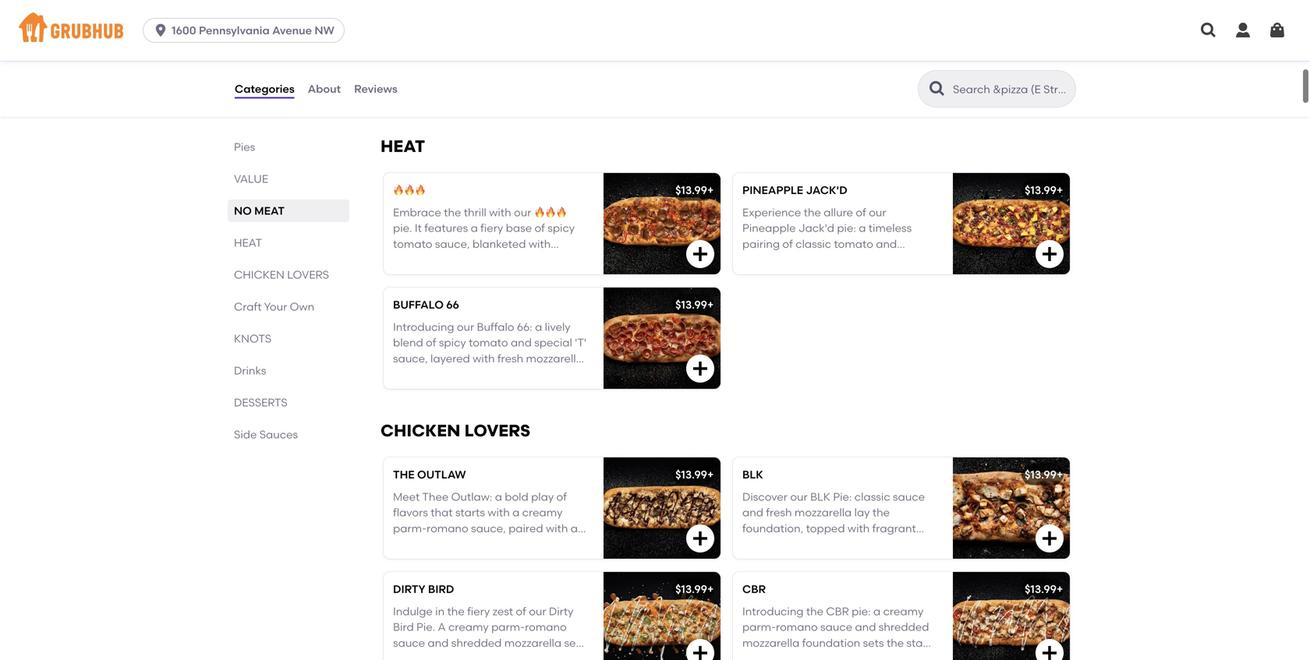 Task type: vqa. For each thing, say whether or not it's contained in the screenshot.
CHICKEN LOVERS to the left
yes



Task type: describe. For each thing, give the bounding box(es) containing it.
$13.99 for cbr
[[1025, 583, 1057, 596]]

bird
[[428, 583, 454, 596]]

buffalo
[[393, 298, 444, 312]]

1 horizontal spatial chicken
[[381, 421, 461, 441]]

+ for pineapple jack'd
[[1057, 184, 1064, 197]]

+ for blk
[[1057, 469, 1064, 482]]

1 vertical spatial lovers
[[465, 421, 531, 441]]

categories button
[[234, 61, 295, 117]]

drinks
[[234, 364, 266, 378]]

avenue
[[272, 24, 312, 37]]

66
[[446, 298, 459, 312]]

sauces
[[260, 428, 298, 442]]

cbr
[[743, 583, 766, 596]]

buffy image
[[604, 3, 721, 105]]

dirty bird
[[393, 583, 454, 596]]

1600
[[172, 24, 196, 37]]

$13.99 + for pineapple jack'd
[[1025, 184, 1064, 197]]

pineapple jack'd
[[743, 184, 848, 197]]

your
[[264, 300, 287, 314]]

svg image for blk
[[691, 530, 710, 548]]

jack'd
[[806, 184, 848, 197]]

+ for cbr
[[1057, 583, 1064, 596]]

no
[[234, 204, 252, 218]]

+ for the outlaw
[[708, 469, 714, 482]]

+ for buffalo 66
[[708, 298, 714, 312]]

the outlaw
[[393, 469, 466, 482]]

0 vertical spatial lovers
[[287, 268, 329, 282]]

$13.99 + for dirty bird
[[676, 583, 714, 596]]

reviews
[[354, 82, 398, 95]]

2 svg image from the top
[[691, 360, 710, 378]]

meat
[[254, 204, 285, 218]]

reviews button
[[353, 61, 398, 117]]

$13.99 for the outlaw
[[676, 469, 708, 482]]

svg image for cbr
[[691, 644, 710, 661]]

$13.99 for 🔥🔥🔥
[[676, 184, 708, 197]]

pineapple jack'd image
[[953, 173, 1070, 275]]

$13.99 + for buffalo 66
[[676, 298, 714, 312]]

+ for dirty bird
[[708, 583, 714, 596]]

1600 pennsylvania avenue nw
[[172, 24, 335, 37]]

about
[[308, 82, 341, 95]]

$13.99 + for cbr
[[1025, 583, 1064, 596]]

dirty bird image
[[604, 573, 721, 661]]

no meat
[[234, 204, 285, 218]]

cbr image
[[953, 573, 1070, 661]]

svg image inside 1600 pennsylvania avenue nw button
[[153, 23, 169, 38]]

$13.99 for buffalo 66
[[676, 298, 708, 312]]

desserts
[[234, 396, 288, 410]]

$13.99 + for blk
[[1025, 469, 1064, 482]]



Task type: locate. For each thing, give the bounding box(es) containing it.
buffalo 66 image
[[604, 288, 721, 389]]

chicken lovers up your
[[234, 268, 329, 282]]

🔥🔥🔥 image
[[604, 173, 721, 275]]

pies
[[234, 140, 255, 154]]

about button
[[307, 61, 342, 117]]

knots
[[234, 332, 272, 346]]

buffalo 66
[[393, 298, 459, 312]]

search icon image
[[928, 80, 947, 98]]

$13.99 +
[[676, 184, 714, 197], [1025, 184, 1064, 197], [676, 298, 714, 312], [676, 469, 714, 482], [1025, 469, 1064, 482], [676, 583, 714, 596], [1025, 583, 1064, 596]]

outlaw
[[417, 469, 466, 482]]

$13.99
[[676, 184, 708, 197], [1025, 184, 1057, 197], [676, 298, 708, 312], [676, 469, 708, 482], [1025, 469, 1057, 482], [676, 583, 708, 596], [1025, 583, 1057, 596]]

1 svg image from the top
[[691, 245, 710, 264]]

heat up 🔥🔥🔥
[[381, 137, 425, 156]]

🔥🔥🔥
[[393, 184, 426, 197]]

0 horizontal spatial chicken lovers
[[234, 268, 329, 282]]

$13.99 + for the outlaw
[[676, 469, 714, 482]]

categories
[[235, 82, 295, 95]]

$13.99 for pineapple jack'd
[[1025, 184, 1057, 197]]

1 vertical spatial chicken
[[381, 421, 461, 441]]

+
[[708, 184, 714, 197], [1057, 184, 1064, 197], [708, 298, 714, 312], [708, 469, 714, 482], [1057, 469, 1064, 482], [708, 583, 714, 596], [1057, 583, 1064, 596]]

side sauces
[[234, 428, 298, 442]]

pennsylvania
[[199, 24, 270, 37]]

the
[[393, 469, 415, 482]]

+ for 🔥🔥🔥
[[708, 184, 714, 197]]

craft
[[234, 300, 262, 314]]

own
[[290, 300, 315, 314]]

lovers up the 'outlaw'
[[465, 421, 531, 441]]

0 horizontal spatial chicken
[[234, 268, 285, 282]]

craft your own
[[234, 300, 315, 314]]

chicken lovers up the 'outlaw'
[[381, 421, 531, 441]]

side
[[234, 428, 257, 442]]

$13.99 for dirty bird
[[676, 583, 708, 596]]

pineapple
[[743, 184, 804, 197]]

1 horizontal spatial chicken lovers
[[381, 421, 531, 441]]

0 horizontal spatial heat
[[234, 236, 262, 250]]

svg image
[[1200, 21, 1219, 40], [1234, 21, 1253, 40], [1269, 21, 1287, 40], [153, 23, 169, 38], [1041, 245, 1060, 264], [1041, 530, 1060, 548], [1041, 644, 1060, 661]]

1 horizontal spatial heat
[[381, 137, 425, 156]]

blk
[[743, 469, 764, 482]]

heat
[[381, 137, 425, 156], [234, 236, 262, 250]]

1 vertical spatial heat
[[234, 236, 262, 250]]

svg image for pineapple jack'd
[[691, 245, 710, 264]]

Search &pizza (E Street) search field
[[952, 82, 1071, 97]]

$13.99 + for 🔥🔥🔥
[[676, 184, 714, 197]]

lovers
[[287, 268, 329, 282], [465, 421, 531, 441]]

the outlaw image
[[604, 458, 721, 559]]

chicken lovers
[[234, 268, 329, 282], [381, 421, 531, 441]]

0 vertical spatial chicken lovers
[[234, 268, 329, 282]]

1600 pennsylvania avenue nw button
[[143, 18, 351, 43]]

4 svg image from the top
[[691, 644, 710, 661]]

dirty
[[393, 583, 426, 596]]

blk image
[[953, 458, 1070, 559]]

0 vertical spatial heat
[[381, 137, 425, 156]]

1 vertical spatial chicken lovers
[[381, 421, 531, 441]]

nw
[[315, 24, 335, 37]]

0 horizontal spatial lovers
[[287, 268, 329, 282]]

main navigation navigation
[[0, 0, 1311, 61]]

chicken
[[234, 268, 285, 282], [381, 421, 461, 441]]

1 horizontal spatial lovers
[[465, 421, 531, 441]]

heat down no
[[234, 236, 262, 250]]

value
[[234, 172, 268, 186]]

0 vertical spatial chicken
[[234, 268, 285, 282]]

3 svg image from the top
[[691, 530, 710, 548]]

$13.99 for blk
[[1025, 469, 1057, 482]]

chicken up the outlaw
[[381, 421, 461, 441]]

lovers up own
[[287, 268, 329, 282]]

chicken up craft
[[234, 268, 285, 282]]

svg image
[[691, 245, 710, 264], [691, 360, 710, 378], [691, 530, 710, 548], [691, 644, 710, 661]]



